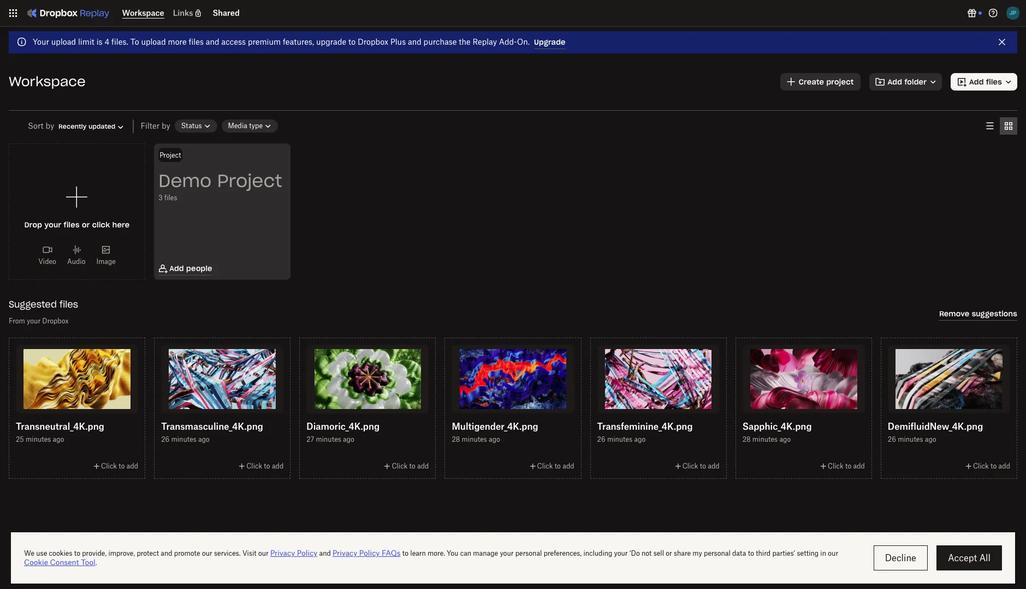 Task type: locate. For each thing, give the bounding box(es) containing it.
files right the more
[[189, 37, 204, 46]]

1 and from the left
[[206, 37, 219, 46]]

28 for sapphic_4k.png
[[743, 436, 751, 444]]

0 horizontal spatial dropbox
[[42, 317, 69, 326]]

0 vertical spatial your
[[44, 220, 61, 230]]

diamoric_4k.png 27 minutes ago
[[307, 422, 380, 444]]

28
[[452, 436, 460, 444], [743, 436, 751, 444]]

upgrade
[[534, 38, 566, 47]]

minutes down sapphic_4k.png
[[753, 436, 778, 444]]

26 for demifluidnew_4k.png
[[888, 436, 896, 444]]

3 click to add from the left
[[392, 463, 429, 471]]

0 horizontal spatial workspace
[[9, 73, 86, 90]]

1 vertical spatial project
[[217, 170, 282, 192]]

2 horizontal spatial 26
[[888, 436, 896, 444]]

minutes right "25"
[[26, 436, 51, 444]]

to
[[348, 37, 356, 46], [119, 463, 125, 471], [264, 463, 270, 471], [409, 463, 416, 471], [555, 463, 561, 471], [700, 463, 706, 471], [846, 463, 852, 471], [991, 463, 997, 471]]

here
[[112, 220, 130, 230]]

add for transmasculine_4k.png
[[272, 463, 284, 471]]

click
[[101, 463, 117, 471], [246, 463, 262, 471], [392, 463, 408, 471], [537, 463, 553, 471], [683, 463, 698, 471], [828, 463, 844, 471], [973, 463, 989, 471]]

ago down "transneutral_4k.png"
[[53, 436, 64, 444]]

add inside button
[[169, 264, 184, 274]]

1 add from the left
[[127, 463, 138, 471]]

and right the plus
[[408, 37, 422, 46]]

image
[[96, 258, 116, 266]]

add people button
[[156, 262, 212, 276]]

0 horizontal spatial project
[[160, 151, 181, 160]]

0 horizontal spatial and
[[206, 37, 219, 46]]

by right sort
[[46, 121, 54, 131]]

0 horizontal spatial by
[[46, 121, 54, 131]]

and left access
[[206, 37, 219, 46]]

workspace link
[[122, 8, 164, 19], [122, 8, 164, 17]]

2 28 from the left
[[743, 436, 751, 444]]

1 26 from the left
[[161, 436, 169, 444]]

to for transneutral_4k.png
[[119, 463, 125, 471]]

files
[[189, 37, 204, 46], [986, 77, 1002, 87], [164, 194, 177, 202], [64, 220, 80, 230], [60, 299, 78, 310]]

1 vertical spatial your
[[27, 317, 40, 326]]

2 horizontal spatial add
[[970, 77, 984, 87]]

3
[[158, 194, 163, 202]]

1 click from the left
[[101, 463, 117, 471]]

by right filter
[[162, 121, 170, 131]]

ago inside the sapphic_4k.png 28 minutes ago
[[780, 436, 791, 444]]

transneutral_4k.png 25 minutes ago
[[16, 422, 104, 444]]

1 by from the left
[[46, 121, 54, 131]]

0 horizontal spatial add
[[169, 264, 184, 274]]

files up list view image
[[986, 77, 1002, 87]]

5 click to add from the left
[[683, 463, 720, 471]]

what's new in replay? image
[[966, 7, 979, 20]]

6 click from the left
[[828, 463, 844, 471]]

to for diamoric_4k.png
[[409, 463, 416, 471]]

minutes down demifluidnew_4k.png on the right bottom of the page
[[898, 436, 923, 444]]

3 ago from the left
[[343, 436, 354, 444]]

add files
[[970, 77, 1002, 87]]

6 add from the left
[[853, 463, 865, 471]]

status button
[[175, 120, 217, 133]]

7 add from the left
[[999, 463, 1011, 471]]

diamoric_4k.png
[[307, 422, 380, 433]]

add
[[888, 77, 902, 87], [970, 77, 984, 87], [169, 264, 184, 274]]

workspace down "your"
[[9, 73, 86, 90]]

add for transneutral_4k.png
[[127, 463, 138, 471]]

features,
[[283, 37, 314, 46]]

ago inside diamoric_4k.png 27 minutes ago
[[343, 436, 354, 444]]

2 by from the left
[[162, 121, 170, 131]]

filter by
[[141, 121, 170, 131]]

minutes inside multigender_4k.png 28 minutes ago
[[462, 436, 487, 444]]

minutes inside transneutral_4k.png 25 minutes ago
[[26, 436, 51, 444]]

4 minutes from the left
[[462, 436, 487, 444]]

28 for multigender_4k.png
[[452, 436, 460, 444]]

ago for diamoric_4k.png
[[343, 436, 354, 444]]

7 click to add from the left
[[973, 463, 1011, 471]]

1 horizontal spatial and
[[408, 37, 422, 46]]

0 horizontal spatial upload
[[51, 37, 76, 46]]

26 down transfeminine_4k.png
[[597, 436, 606, 444]]

ago
[[53, 436, 64, 444], [198, 436, 210, 444], [343, 436, 354, 444], [489, 436, 500, 444], [634, 436, 646, 444], [780, 436, 791, 444], [925, 436, 937, 444]]

1 horizontal spatial project
[[217, 170, 282, 192]]

alert containing your upload limit is 4 files. to upload more files and access premium features, upgrade to dropbox plus and purchase the replay add-on.
[[9, 31, 1018, 54]]

minutes inside transfeminine_4k.png 26 minutes ago
[[607, 436, 633, 444]]

6 minutes from the left
[[753, 436, 778, 444]]

click to add
[[101, 463, 138, 471], [246, 463, 284, 471], [392, 463, 429, 471], [537, 463, 574, 471], [683, 463, 720, 471], [828, 463, 865, 471], [973, 463, 1011, 471]]

5 ago from the left
[[634, 436, 646, 444]]

add files button
[[951, 73, 1018, 91]]

upgrade
[[316, 37, 346, 46]]

files inside demo project 3 files
[[164, 194, 177, 202]]

3 click from the left
[[392, 463, 408, 471]]

ago inside transmasculine_4k.png 26 minutes ago
[[198, 436, 210, 444]]

files inside popup button
[[986, 77, 1002, 87]]

0 horizontal spatial 26
[[161, 436, 169, 444]]

add inside dropdown button
[[888, 77, 902, 87]]

click for sapphic_4k.png
[[828, 463, 844, 471]]

2 click to add from the left
[[246, 463, 284, 471]]

5 add from the left
[[708, 463, 720, 471]]

minutes inside transmasculine_4k.png 26 minutes ago
[[171, 436, 197, 444]]

add for add people
[[169, 264, 184, 274]]

26 for transfeminine_4k.png
[[597, 436, 606, 444]]

and
[[206, 37, 219, 46], [408, 37, 422, 46]]

project
[[160, 151, 181, 160], [217, 170, 282, 192]]

create project button
[[781, 73, 861, 91]]

2 minutes from the left
[[171, 436, 197, 444]]

26 inside the demifluidnew_4k.png 26 minutes ago
[[888, 436, 896, 444]]

3 26 from the left
[[888, 436, 896, 444]]

26 for transmasculine_4k.png
[[161, 436, 169, 444]]

remove suggestions button
[[940, 308, 1018, 321]]

minutes down transfeminine_4k.png
[[607, 436, 633, 444]]

project
[[827, 77, 854, 87]]

ago down sapphic_4k.png
[[780, 436, 791, 444]]

by for filter by
[[162, 121, 170, 131]]

minutes inside the demifluidnew_4k.png 26 minutes ago
[[898, 436, 923, 444]]

add for multigender_4k.png
[[563, 463, 574, 471]]

transfeminine_4k.png
[[597, 422, 693, 433]]

28 inside the sapphic_4k.png 28 minutes ago
[[743, 436, 751, 444]]

4 click to add from the left
[[537, 463, 574, 471]]

add left people
[[169, 264, 184, 274]]

7 click from the left
[[973, 463, 989, 471]]

create
[[799, 77, 824, 87]]

ago down multigender_4k.png
[[489, 436, 500, 444]]

your right drop
[[44, 220, 61, 230]]

add up list view image
[[970, 77, 984, 87]]

ago down diamoric_4k.png
[[343, 436, 354, 444]]

minutes for diamoric_4k.png
[[316, 436, 341, 444]]

minutes for sapphic_4k.png
[[753, 436, 778, 444]]

alert
[[9, 31, 1018, 54]]

files inside your upload limit is 4 files. to upload more files and access premium features, upgrade to dropbox plus and purchase the replay add-on. upgrade
[[189, 37, 204, 46]]

5 minutes from the left
[[607, 436, 633, 444]]

6 ago from the left
[[780, 436, 791, 444]]

2 ago from the left
[[198, 436, 210, 444]]

limit
[[78, 37, 94, 46]]

26 down demifluidnew_4k.png on the right bottom of the page
[[888, 436, 896, 444]]

0 horizontal spatial 28
[[452, 436, 460, 444]]

your inside drop your files or click here dropdown button
[[44, 220, 61, 230]]

video
[[38, 258, 56, 266]]

workspace
[[122, 8, 164, 17], [9, 73, 86, 90]]

1 horizontal spatial add
[[888, 77, 902, 87]]

from your dropbox
[[9, 317, 69, 326]]

workspace up to
[[122, 8, 164, 17]]

upload left limit on the top of page
[[51, 37, 76, 46]]

shared link
[[213, 8, 240, 18], [213, 8, 240, 17]]

or
[[82, 220, 90, 230]]

26 inside transmasculine_4k.png 26 minutes ago
[[161, 436, 169, 444]]

7 minutes from the left
[[898, 436, 923, 444]]

minutes for multigender_4k.png
[[462, 436, 487, 444]]

ago down demifluidnew_4k.png on the right bottom of the page
[[925, 436, 937, 444]]

dropbox left the plus
[[358, 37, 388, 46]]

suggested
[[9, 299, 57, 310]]

dropbox down suggested files
[[42, 317, 69, 326]]

6 click to add from the left
[[828, 463, 865, 471]]

4 add from the left
[[563, 463, 574, 471]]

add folder button
[[869, 73, 942, 91]]

26
[[161, 436, 169, 444], [597, 436, 606, 444], [888, 436, 896, 444]]

0 vertical spatial dropbox
[[358, 37, 388, 46]]

recently
[[59, 123, 87, 131]]

7 ago from the left
[[925, 436, 937, 444]]

3 minutes from the left
[[316, 436, 341, 444]]

your
[[44, 220, 61, 230], [27, 317, 40, 326]]

multigender_4k.png 28 minutes ago
[[452, 422, 538, 444]]

status
[[181, 122, 202, 130]]

recently updated
[[59, 123, 115, 131]]

add for add files
[[970, 77, 984, 87]]

is
[[97, 37, 102, 46]]

click
[[92, 220, 110, 230]]

remove
[[940, 310, 970, 319]]

4 click from the left
[[537, 463, 553, 471]]

28 down multigender_4k.png
[[452, 436, 460, 444]]

to
[[130, 37, 139, 46]]

upload
[[51, 37, 76, 46], [141, 37, 166, 46]]

to for transmasculine_4k.png
[[264, 463, 270, 471]]

minutes right 27
[[316, 436, 341, 444]]

1 horizontal spatial dropbox
[[358, 37, 388, 46]]

upgrade button
[[534, 36, 566, 49]]

upload right to
[[141, 37, 166, 46]]

minutes down multigender_4k.png
[[462, 436, 487, 444]]

2 click from the left
[[246, 463, 262, 471]]

5 click from the left
[[683, 463, 698, 471]]

by
[[46, 121, 54, 131], [162, 121, 170, 131]]

add left folder
[[888, 77, 902, 87]]

28 down sapphic_4k.png
[[743, 436, 751, 444]]

files left or
[[64, 220, 80, 230]]

0 horizontal spatial your
[[27, 317, 40, 326]]

ago down transmasculine_4k.png
[[198, 436, 210, 444]]

1 horizontal spatial 26
[[597, 436, 606, 444]]

add for demifluidnew_4k.png
[[999, 463, 1011, 471]]

4 ago from the left
[[489, 436, 500, 444]]

1 click to add from the left
[[101, 463, 138, 471]]

drop your files or click here
[[24, 220, 130, 230]]

2 upload from the left
[[141, 37, 166, 46]]

ago inside the demifluidnew_4k.png 26 minutes ago
[[925, 436, 937, 444]]

minutes inside the sapphic_4k.png 28 minutes ago
[[753, 436, 778, 444]]

ago inside transneutral_4k.png 25 minutes ago
[[53, 436, 64, 444]]

your
[[33, 37, 49, 46]]

1 horizontal spatial your
[[44, 220, 61, 230]]

click to add for demifluidnew_4k.png
[[973, 463, 1011, 471]]

1 upload from the left
[[51, 37, 76, 46]]

26 down transmasculine_4k.png
[[161, 436, 169, 444]]

1 horizontal spatial by
[[162, 121, 170, 131]]

add inside popup button
[[970, 77, 984, 87]]

26 inside transfeminine_4k.png 26 minutes ago
[[597, 436, 606, 444]]

click to add for transmasculine_4k.png
[[246, 463, 284, 471]]

files right 3
[[164, 194, 177, 202]]

click for multigender_4k.png
[[537, 463, 553, 471]]

28 inside multigender_4k.png 28 minutes ago
[[452, 436, 460, 444]]

2 add from the left
[[272, 463, 284, 471]]

ago down transfeminine_4k.png
[[634, 436, 646, 444]]

from
[[9, 317, 25, 326]]

1 ago from the left
[[53, 436, 64, 444]]

2 26 from the left
[[597, 436, 606, 444]]

3 add from the left
[[417, 463, 429, 471]]

minutes down transmasculine_4k.png
[[171, 436, 197, 444]]

click to add for sapphic_4k.png
[[828, 463, 865, 471]]

click for demifluidnew_4k.png
[[973, 463, 989, 471]]

tab list
[[982, 117, 1018, 135]]

1 horizontal spatial workspace
[[122, 8, 164, 17]]

add folder
[[888, 77, 927, 87]]

1 28 from the left
[[452, 436, 460, 444]]

4
[[105, 37, 109, 46]]

ago inside multigender_4k.png 28 minutes ago
[[489, 436, 500, 444]]

your down suggested
[[27, 317, 40, 326]]

click for transfeminine_4k.png
[[683, 463, 698, 471]]

ago for transneutral_4k.png
[[53, 436, 64, 444]]

1 vertical spatial dropbox
[[42, 317, 69, 326]]

ago for transfeminine_4k.png
[[634, 436, 646, 444]]

minutes inside diamoric_4k.png 27 minutes ago
[[316, 436, 341, 444]]

1 minutes from the left
[[26, 436, 51, 444]]

click to add for transneutral_4k.png
[[101, 463, 138, 471]]

minutes
[[26, 436, 51, 444], [171, 436, 197, 444], [316, 436, 341, 444], [462, 436, 487, 444], [607, 436, 633, 444], [753, 436, 778, 444], [898, 436, 923, 444]]

1 horizontal spatial 28
[[743, 436, 751, 444]]

click for diamoric_4k.png
[[392, 463, 408, 471]]

ago inside transfeminine_4k.png 26 minutes ago
[[634, 436, 646, 444]]

1 horizontal spatial upload
[[141, 37, 166, 46]]



Task type: vqa. For each thing, say whether or not it's contained in the screenshot.
the Hide sidebar image
no



Task type: describe. For each thing, give the bounding box(es) containing it.
transfeminine_4k.png 26 minutes ago
[[597, 422, 693, 444]]

add for transfeminine_4k.png
[[708, 463, 720, 471]]

add for add folder
[[888, 77, 902, 87]]

audio
[[67, 258, 85, 266]]

ago for multigender_4k.png
[[489, 436, 500, 444]]

access
[[221, 37, 246, 46]]

drop
[[24, 220, 42, 230]]

your for from
[[27, 317, 40, 326]]

recently updated button
[[59, 123, 125, 131]]

add for sapphic_4k.png
[[853, 463, 865, 471]]

your for drop
[[44, 220, 61, 230]]

demo project 3 files
[[158, 170, 282, 202]]

shared
[[213, 8, 240, 17]]

create project
[[799, 77, 854, 87]]

by for sort by
[[46, 121, 54, 131]]

minutes for transmasculine_4k.png
[[171, 436, 197, 444]]

files inside dropdown button
[[64, 220, 80, 230]]

transneutral_4k.png
[[16, 422, 104, 433]]

sort by
[[28, 121, 54, 131]]

to for transfeminine_4k.png
[[700, 463, 706, 471]]

media
[[228, 122, 247, 130]]

ago for demifluidnew_4k.png
[[925, 436, 937, 444]]

dropbox inside your upload limit is 4 files. to upload more files and access premium features, upgrade to dropbox plus and purchase the replay add-on. upgrade
[[358, 37, 388, 46]]

sort
[[28, 121, 44, 131]]

transmasculine_4k.png 26 minutes ago
[[161, 422, 263, 444]]

add for diamoric_4k.png
[[417, 463, 429, 471]]

jp
[[1010, 9, 1017, 16]]

click to add for transfeminine_4k.png
[[683, 463, 720, 471]]

suggestions
[[972, 310, 1018, 319]]

click to add for diamoric_4k.png
[[392, 463, 429, 471]]

suggested files
[[9, 299, 78, 310]]

updated
[[89, 123, 115, 131]]

drop your files or click here button
[[24, 219, 130, 232]]

add-
[[499, 37, 517, 46]]

more
[[168, 37, 187, 46]]

sapphic_4k.png 28 minutes ago
[[743, 422, 812, 444]]

ago for sapphic_4k.png
[[780, 436, 791, 444]]

demifluidnew_4k.png 26 minutes ago
[[888, 422, 983, 444]]

minutes for demifluidnew_4k.png
[[898, 436, 923, 444]]

multigender_4k.png
[[452, 422, 538, 433]]

replay
[[473, 37, 497, 46]]

your upload limit is 4 files. to upload more files and access premium features, upgrade to dropbox plus and purchase the replay add-on. upgrade
[[33, 37, 566, 47]]

transmasculine_4k.png
[[161, 422, 263, 433]]

files.
[[111, 37, 128, 46]]

click for transmasculine_4k.png
[[246, 463, 262, 471]]

demo
[[158, 170, 212, 192]]

jp button
[[1005, 4, 1022, 22]]

0 vertical spatial project
[[160, 151, 181, 160]]

type
[[249, 122, 263, 130]]

plus
[[391, 37, 406, 46]]

2 and from the left
[[408, 37, 422, 46]]

filter
[[141, 121, 160, 131]]

media type
[[228, 122, 263, 130]]

add people
[[169, 264, 212, 274]]

people
[[186, 264, 212, 274]]

to for multigender_4k.png
[[555, 463, 561, 471]]

list view image
[[984, 120, 997, 133]]

files up from your dropbox
[[60, 299, 78, 310]]

sapphic_4k.png
[[743, 422, 812, 433]]

1 vertical spatial workspace
[[9, 73, 86, 90]]

folder
[[905, 77, 927, 87]]

the
[[459, 37, 471, 46]]

minutes for transneutral_4k.png
[[26, 436, 51, 444]]

premium
[[248, 37, 281, 46]]

27
[[307, 436, 314, 444]]

ago for transmasculine_4k.png
[[198, 436, 210, 444]]

to inside your upload limit is 4 files. to upload more files and access premium features, upgrade to dropbox plus and purchase the replay add-on. upgrade
[[348, 37, 356, 46]]

media type button
[[222, 120, 278, 133]]

remove suggestions
[[940, 310, 1018, 319]]

click to add for multigender_4k.png
[[537, 463, 574, 471]]

replay logo - go to homepage image
[[22, 4, 113, 22]]

to for sapphic_4k.png
[[846, 463, 852, 471]]

0 vertical spatial workspace
[[122, 8, 164, 17]]

25
[[16, 436, 24, 444]]

to for demifluidnew_4k.png
[[991, 463, 997, 471]]

links
[[173, 8, 193, 17]]

demifluidnew_4k.png
[[888, 422, 983, 433]]

tile view image
[[1002, 120, 1015, 133]]

purchase
[[424, 37, 457, 46]]

on.
[[517, 37, 530, 46]]

minutes for transfeminine_4k.png
[[607, 436, 633, 444]]

project inside demo project 3 files
[[217, 170, 282, 192]]

click for transneutral_4k.png
[[101, 463, 117, 471]]



